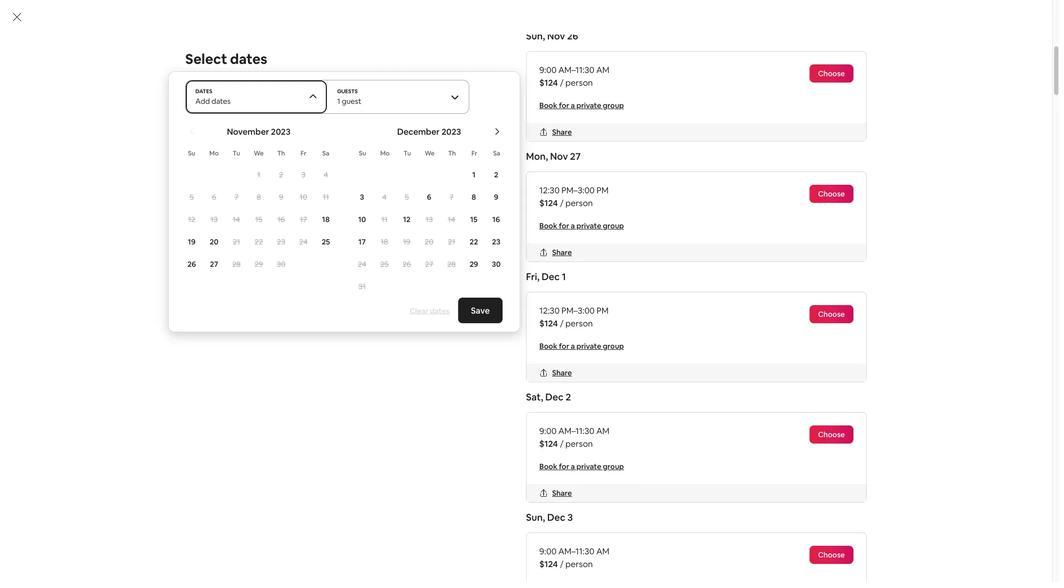 Task type: vqa. For each thing, say whether or not it's contained in the screenshot.


Task type: locate. For each thing, give the bounding box(es) containing it.
24 down -
[[299, 237, 308, 247]]

0 horizontal spatial only
[[206, 94, 222, 103]]

2 22 from the left
[[470, 237, 478, 247]]

guests.
[[348, 104, 372, 114]]

1 vertical spatial 17
[[359, 237, 366, 247]]

sport
[[347, 451, 368, 462]]

27 for first 27 button from the left
[[210, 259, 218, 269]]

1 vertical spatial 12:30 pm–3:00 pm $124 / person
[[540, 305, 609, 329]]

0 horizontal spatial 21
[[233, 237, 240, 247]]

and
[[263, 156, 276, 165], [478, 180, 492, 191], [529, 205, 544, 216], [698, 451, 712, 462], [311, 462, 326, 473], [453, 462, 468, 473], [323, 472, 338, 483], [536, 472, 550, 483]]

2018
[[339, 119, 355, 129]]

23
[[277, 237, 285, 247], [492, 237, 501, 247]]

0 horizontal spatial 3 button
[[292, 164, 315, 185]]

1 horizontal spatial 12
[[403, 215, 411, 224]]

23 button down the instructors on the left top of the page
[[270, 231, 292, 253]]

dates inside dates add dates
[[212, 96, 231, 106]]

pm for third book for a private group link from the bottom of the page
[[597, 185, 609, 196]]

will left 'be.'
[[335, 483, 347, 494]]

or down payment,
[[405, 295, 411, 303]]

29 button up money
[[463, 254, 485, 275]]

hi
[[228, 167, 236, 178]]

has right out at top left
[[449, 167, 462, 178]]

25 button down exact
[[315, 231, 337, 253]]

2 button for november 2023
[[270, 164, 292, 185]]

show inside show only private group availability cliff can host private groups of any size, up to 8 guests. private group rates start at $496.
[[185, 94, 205, 103]]

13 button right day
[[418, 209, 441, 230]]

12:30 for 2nd book for a private group link from the bottom of the page
[[540, 305, 560, 316]]

9:00 am–11:30 am $124 / person for 1st book for a private group link from the top of the page
[[540, 64, 610, 88]]

co-
[[228, 251, 242, 262]]

cliff down guests
[[357, 100, 379, 116]]

surf down mon, nov 27
[[553, 167, 568, 178]]

airbnb inside the meet your host, cliff host on airbnb since 2018
[[295, 119, 318, 129]]

6 left (national
[[212, 192, 216, 202]]

1 pm from the top
[[597, 185, 609, 196]]

2 book for a private group from the top
[[540, 221, 624, 231]]

4 book for a private group from the top
[[540, 462, 624, 472]]

1 19 from the left
[[188, 237, 196, 247]]

by
[[418, 218, 427, 229], [350, 419, 360, 430]]

29 button
[[248, 254, 270, 275], [463, 254, 485, 275]]

league
[[519, 451, 548, 462]]

2 button for december 2023
[[485, 164, 508, 185]]

beginners
[[552, 472, 591, 483]]

share button up sat, dec 2
[[535, 364, 577, 382]]

0 horizontal spatial 28 button
[[225, 254, 248, 275]]

1 book for a private group link from the top
[[540, 101, 624, 111]]

share button for third book for a private group link from the bottom of the page
[[535, 244, 577, 262]]

1 book for a private group from the top
[[540, 101, 624, 111]]

11 button down association) on the left of the page
[[373, 209, 396, 230]]

1 vertical spatial surf
[[371, 180, 386, 191]]

12 right varies
[[403, 215, 411, 224]]

show for show only private group availability cliff can host private groups of any size, up to 8 guests. private group rates start at $496.
[[185, 94, 205, 103]]

10 left (please
[[358, 215, 366, 224]]

0 horizontal spatial world
[[311, 483, 333, 494]]

3 up 'team!'
[[360, 192, 364, 202]]

1 14 from the left
[[233, 215, 240, 224]]

1 horizontal spatial school
[[471, 193, 497, 203]]

show
[[185, 94, 205, 103], [690, 252, 712, 263]]

3 $124 from the top
[[540, 318, 558, 329]]

the left world.
[[429, 472, 442, 483]]

0 vertical spatial surf
[[265, 193, 281, 203]]

is left hand-
[[291, 419, 297, 430]]

4 share from the top
[[552, 489, 572, 498]]

2 8 button from the left
[[463, 186, 485, 208]]

hands
[[286, 205, 310, 216]]

1 vertical spatial nov
[[550, 151, 568, 163]]

12 down group.
[[188, 215, 195, 224]]

15 button right have
[[463, 209, 485, 230]]

0 horizontal spatial 14
[[233, 215, 240, 224]]

1 horizontal spatial has
[[470, 462, 483, 473]]

best down governing
[[273, 472, 291, 483]]

1 up years at the top
[[473, 170, 476, 180]]

1 vertical spatial 3
[[360, 192, 364, 202]]

surf inside hi i'm cliff, the creator of adventure out!  adventure out has been the city-licensed surf school in pacifica (sf's only beginner surf spot) for over 20 years and is the only nssia (national surf school & instructor association) accredited surf school in the bay area!  you will be in great hands with our team! (please note: we have a team of licensed and certified instructors - exact instructor varies day by day)
[[265, 193, 281, 203]]

1 6 button from the left
[[203, 186, 225, 208]]

13 left have
[[426, 215, 433, 224]]

sun, for sun, dec 3
[[526, 512, 545, 524]]

5 button
[[181, 186, 203, 208], [396, 186, 418, 208]]

mo
[[209, 149, 219, 157], [380, 149, 390, 157]]

since down up
[[320, 119, 337, 129]]

3 9:00 am–11:30 am $124 / person from the top
[[540, 546, 610, 570]]

0 horizontal spatial 19 button
[[181, 231, 203, 253]]

or inside contact cliff for dates and times not listed, or if you want to book for a larger group.
[[334, 156, 341, 165]]

0 horizontal spatial 27
[[210, 259, 218, 269]]

co-hosts:
[[228, 251, 266, 262]]

14 button down (national
[[225, 209, 248, 230]]

has inside hi i'm cliff, the creator of adventure out!  adventure out has been the city-licensed surf school in pacifica (sf's only beginner surf spot) for over 20 years and is the only nssia (national surf school & instructor association) accredited surf school in the bay area!  you will be in great hands with our team! (please note: we have a team of licensed and certified instructors - exact instructor varies day by day)
[[449, 167, 462, 178]]

1 vertical spatial by
[[350, 419, 360, 430]]

2023 for december 2023
[[442, 126, 461, 137]]

2 horizontal spatial 20
[[443, 180, 453, 191]]

in inside as the governing body for the sport of professional surfing, the world surf league (wsl) oversees a global tour of men's and women's shortboard, longboard, big wave, and development tier competitions, and has crowned annual world champions since 1976. its members include more than 2,500 of the world's best surfers, and millions of fans around the world. supporting pros and beginners alike, the wsl believes that the more time we spend in the water, the better the world will be.
[[798, 472, 805, 483]]

1 vertical spatial 11 button
[[373, 209, 396, 230]]

1 2 button from the left
[[270, 164, 292, 185]]

1 vertical spatial availability
[[233, 190, 276, 201]]

1 left the guest
[[337, 96, 340, 106]]

water,
[[228, 483, 252, 494]]

cliff inside the meet your host, cliff host on airbnb since 2018
[[357, 100, 379, 116]]

23 for first 23 button from the right
[[492, 237, 501, 247]]

only inside show only private group availability cliff can host private groups of any size, up to 8 guests. private group rates start at $496.
[[206, 94, 222, 103]]

2 share from the top
[[552, 248, 572, 258]]

0 horizontal spatial has
[[449, 167, 462, 178]]

1 vertical spatial since
[[618, 462, 638, 473]]

(sf's
[[296, 180, 314, 191]]

14 button
[[225, 209, 248, 230], [441, 209, 463, 230]]

2 su from the left
[[359, 149, 366, 157]]

dec up outside
[[542, 271, 560, 283]]

0 horizontal spatial 21 button
[[225, 231, 248, 253]]

pm for 2nd book for a private group link from the bottom of the page
[[597, 305, 609, 316]]

2 12:30 from the top
[[540, 305, 560, 316]]

and down 137 reviews
[[263, 156, 276, 165]]

1 inside guests 1 guest
[[337, 96, 340, 106]]

0 horizontal spatial 5
[[190, 192, 194, 202]]

1 29 button from the left
[[248, 254, 270, 275]]

pacifica
[[264, 180, 294, 191]]

1 horizontal spatial 8 button
[[463, 186, 485, 208]]

1 horizontal spatial will
[[335, 483, 347, 494]]

11 button right (sf's
[[315, 186, 337, 208]]

am
[[597, 64, 610, 75], [682, 140, 692, 149], [597, 426, 610, 437], [597, 546, 610, 557]]

exact
[[313, 218, 335, 229]]

12 for first 12 button from right
[[403, 215, 411, 224]]

1 vertical spatial sun,
[[526, 512, 545, 524]]

book down area!
[[540, 221, 558, 231]]

host,
[[325, 100, 354, 116]]

pm–3:00 for third book for a private group link from the bottom of the page
[[562, 185, 595, 196]]

1 6 from the left
[[212, 192, 216, 202]]

2 21 button from the left
[[441, 231, 463, 253]]

/ person
[[782, 71, 811, 80], [782, 187, 811, 196]]

20
[[443, 180, 453, 191], [210, 237, 219, 247], [425, 237, 434, 247]]

9:00 am–11:30 am $124 / person down sun, nov 26
[[540, 64, 610, 88]]

22 button down certified
[[248, 231, 270, 253]]

1 vertical spatial to
[[382, 156, 389, 165]]

19 button left co-
[[181, 231, 203, 253]]

2 23 from the left
[[492, 237, 501, 247]]

28
[[232, 259, 241, 269], [447, 259, 456, 269]]

28 up transfer
[[447, 259, 456, 269]]

out
[[432, 167, 447, 178]]

12:30 for third book for a private group link from the bottom of the page
[[540, 185, 560, 196]]

the right better
[[296, 483, 309, 494]]

person
[[787, 71, 811, 80], [566, 77, 593, 88], [787, 187, 811, 196], [566, 198, 593, 209], [566, 318, 593, 329], [566, 438, 593, 449], [566, 559, 593, 570]]

0 horizontal spatial best
[[273, 472, 291, 483]]

1 12:30 pm–3:00 pm $124 / person from the top
[[540, 185, 609, 209]]

9 button right team
[[485, 186, 508, 208]]

3 book from the top
[[540, 342, 558, 351]]

verified
[[349, 142, 379, 153]]

29
[[255, 259, 263, 269], [470, 259, 478, 269]]

0 horizontal spatial 16
[[278, 215, 285, 224]]

adventure down book
[[388, 167, 430, 178]]

licensed down "mon,"
[[518, 167, 551, 178]]

1 horizontal spatial 26 button
[[396, 254, 418, 275]]

2 19 from the left
[[403, 237, 411, 247]]

learn more about the host, cliff. image
[[228, 100, 258, 130], [228, 100, 258, 130]]

16 button down school
[[270, 209, 292, 230]]

only up can
[[206, 94, 222, 103]]

communicate
[[495, 287, 536, 295]]

or
[[334, 156, 341, 165], [488, 287, 494, 295], [405, 295, 411, 303]]

mon, nov 27
[[526, 151, 581, 163]]

surf
[[265, 193, 281, 203], [501, 451, 517, 462]]

27 button
[[203, 254, 225, 275], [418, 254, 441, 275]]

2 7 button from the left
[[441, 186, 463, 208]]

1 button for december 2023
[[463, 164, 485, 185]]

1 vertical spatial 25 button
[[373, 254, 396, 275]]

$124 down outside
[[540, 318, 558, 329]]

in down cliff,
[[255, 180, 262, 191]]

dates inside contact cliff for dates and times not listed, or if you want to book for a larger group.
[[242, 156, 262, 165]]

2 vertical spatial dec
[[547, 512, 566, 524]]

only up &
[[316, 180, 332, 191]]

group
[[250, 94, 271, 103], [603, 101, 624, 111], [399, 104, 420, 114], [603, 221, 624, 231], [603, 342, 624, 351], [603, 462, 624, 472]]

$124 down sun, nov 26
[[540, 77, 558, 88]]

guest
[[342, 96, 362, 106]]

1 29 from the left
[[255, 259, 263, 269]]

licensed down bay
[[495, 205, 527, 216]]

1 $124 from the top
[[540, 77, 558, 88]]

1 13 from the left
[[211, 215, 218, 224]]

instructors
[[263, 218, 306, 229]]

the down to
[[347, 295, 357, 303]]

1 sun, from the top
[[526, 30, 545, 43]]

23 up communicate
[[492, 237, 501, 247]]

1 12 from the left
[[188, 215, 195, 224]]

19 for 2nd 19 button from left
[[403, 237, 411, 247]]

2 fr from the left
[[472, 149, 478, 157]]

licensed
[[518, 167, 551, 178], [495, 205, 527, 216]]

12 button
[[181, 209, 203, 230], [396, 209, 418, 230]]

0 vertical spatial 12:30
[[540, 185, 560, 196]]

1 22 from the left
[[255, 237, 263, 247]]

adventure down if
[[326, 167, 368, 178]]

in right spend
[[798, 472, 805, 483]]

2 th from the left
[[448, 149, 456, 157]]

2 sun, from the top
[[526, 512, 545, 524]]

4 button
[[315, 164, 337, 185], [373, 186, 396, 208]]

transfer
[[441, 287, 465, 295]]

0 horizontal spatial 27 button
[[203, 254, 225, 275]]

share button down beginners
[[535, 485, 577, 503]]

22 for 1st 22 button from the right
[[470, 237, 478, 247]]

has inside as the governing body for the sport of professional surfing, the world surf league (wsl) oversees a global tour of men's and women's shortboard, longboard, big wave, and development tier competitions, and has crowned annual world champions since 1976. its members include more than 2,500 of the world's best surfers, and millions of fans around the world. supporting pros and beginners alike, the wsl believes that the more time we spend in the water, the better the world will be.
[[470, 462, 483, 473]]

$124 up (wsl)
[[540, 438, 558, 449]]

$124 for 2nd book for a private group link from the bottom of the page
[[540, 318, 558, 329]]

pm–3:00 for 2nd book for a private group link from the bottom of the page
[[562, 305, 595, 316]]

surf down out!
[[371, 180, 386, 191]]

world's
[[448, 419, 476, 430], [243, 472, 271, 483]]

of inside to protect your payment, never transfer money or communicate outside of the airbnb website or app.
[[561, 287, 567, 295]]

16 left hands
[[278, 215, 285, 224]]

25 for topmost 25 button
[[322, 237, 330, 247]]

learn more
[[426, 295, 460, 303]]

the left wsl,
[[362, 419, 375, 430]]

0 horizontal spatial 2 button
[[270, 164, 292, 185]]

0 horizontal spatial 7 button
[[225, 186, 248, 208]]

3 button
[[292, 164, 315, 185], [351, 186, 373, 208]]

3 down beginners
[[568, 512, 573, 524]]

9:00 am–11:30 am $124 / person up (wsl)
[[540, 426, 610, 449]]

/
[[782, 71, 785, 80], [560, 77, 564, 88], [782, 187, 785, 196], [560, 198, 564, 209], [560, 318, 564, 329], [560, 438, 564, 449], [560, 559, 564, 570]]

school up team
[[471, 193, 497, 203]]

dec for 3
[[547, 512, 566, 524]]

0 horizontal spatial 12
[[188, 215, 195, 224]]

25
[[322, 237, 330, 247], [380, 259, 389, 269]]

1 horizontal spatial 16
[[493, 215, 500, 224]]

$124
[[540, 77, 558, 88], [540, 198, 558, 209], [540, 318, 558, 329], [540, 438, 558, 449], [540, 559, 558, 570]]

2 30 from the left
[[492, 259, 501, 269]]

1 30 button from the left
[[270, 254, 292, 275]]

1 horizontal spatial 9
[[494, 192, 499, 202]]

around
[[400, 472, 427, 483]]

9:00 am–11:30 am $124 / person
[[540, 64, 610, 88], [540, 426, 610, 449], [540, 546, 610, 570]]

in
[[255, 180, 262, 191], [499, 193, 505, 203], [254, 205, 261, 216], [798, 472, 805, 483]]

dates add dates
[[196, 88, 231, 106]]

1 button up (national
[[248, 164, 270, 185]]

2 / person from the top
[[782, 187, 811, 196]]

to inside show only private group availability cliff can host private groups of any size, up to 8 guests. private group rates start at $496.
[[333, 104, 340, 114]]

17 down instructor
[[359, 237, 366, 247]]

fr up been
[[472, 149, 478, 157]]

2 9 from the left
[[494, 192, 499, 202]]

1 vertical spatial 24 button
[[351, 254, 373, 275]]

have
[[435, 205, 454, 216]]

0 horizontal spatial 6
[[212, 192, 216, 202]]

$124 for third book for a private group link from the bottom of the page
[[540, 198, 558, 209]]

8 inside show only private group availability cliff can host private groups of any size, up to 8 guests. private group rates start at $496.
[[342, 104, 346, 114]]

am–11:30
[[559, 64, 595, 75], [653, 140, 680, 149], [559, 426, 595, 437], [559, 546, 595, 557]]

1 vertical spatial world's
[[243, 472, 271, 483]]

2 9:00 am–11:30 am $124 / person from the top
[[540, 426, 610, 449]]

0 horizontal spatial 29
[[255, 259, 263, 269]]

4 book from the top
[[540, 462, 558, 472]]

1 13 button from the left
[[203, 209, 225, 230]]

27 button up never
[[418, 254, 441, 275]]

2 button
[[270, 164, 292, 185], [485, 164, 508, 185]]

23 for first 23 button from left
[[277, 237, 285, 247]]

1 horizontal spatial 30 button
[[485, 254, 508, 275]]

share button up fri, dec 1
[[535, 244, 577, 262]]

fr
[[301, 149, 307, 157], [472, 149, 478, 157]]

annual
[[522, 462, 547, 473]]

30 button right hosts:
[[270, 254, 292, 275]]

6 for 1st 6 button
[[212, 192, 216, 202]]

best inside as the governing body for the sport of professional surfing, the world surf league (wsl) oversees a global tour of men's and women's shortboard, longboard, big wave, and development tier competitions, and has crowned annual world champions since 1976. its members include more than 2,500 of the world's best surfers, and millions of fans around the world. supporting pros and beginners alike, the wsl believes that the more time we spend in the water, the better the world will be.
[[273, 472, 291, 483]]

7 up have
[[450, 192, 454, 202]]

0 horizontal spatial 12 button
[[181, 209, 203, 230]]

3 book for a private group link from the top
[[540, 342, 624, 351]]

0 horizontal spatial 9 button
[[270, 186, 292, 208]]

16 button right team
[[485, 209, 508, 230]]

1 2023 from the left
[[271, 126, 291, 137]]

2 12:30 pm–3:00 pm $124 / person from the top
[[540, 305, 609, 329]]

22 for first 22 button from left
[[255, 237, 263, 247]]

1 horizontal spatial 18 button
[[373, 231, 396, 253]]

5 up note:
[[405, 192, 409, 202]]

31
[[359, 282, 366, 291]]

1 9 from the left
[[279, 192, 283, 202]]

share
[[552, 128, 572, 137], [552, 248, 572, 258], [552, 368, 572, 378], [552, 489, 572, 498]]

1 horizontal spatial 2 button
[[485, 164, 508, 185]]

0 horizontal spatial 28
[[232, 259, 241, 269]]

nov for sun,
[[547, 30, 565, 43]]

0 horizontal spatial 22
[[255, 237, 263, 247]]

$496.
[[212, 115, 231, 125]]

1 9:00 am–11:30 am $124 / person from the top
[[540, 64, 610, 88]]

never
[[423, 287, 440, 295]]

competitions,
[[397, 462, 451, 473]]

2 up pacifica
[[279, 170, 283, 180]]

sa left if
[[322, 149, 330, 157]]

2 book for a private group link from the top
[[540, 221, 624, 231]]

2 12 from the left
[[403, 215, 411, 224]]

1 tu from the left
[[233, 149, 240, 157]]

1 vertical spatial licensed
[[495, 205, 527, 216]]

0 vertical spatial 25 button
[[315, 231, 337, 253]]

we
[[422, 205, 433, 216], [759, 472, 770, 483]]

0 horizontal spatial su
[[188, 149, 195, 157]]

2 13 from the left
[[426, 215, 433, 224]]

17 button
[[292, 209, 315, 230], [351, 231, 373, 253]]

2 29 from the left
[[470, 259, 478, 269]]

1 horizontal spatial 19 button
[[396, 231, 418, 253]]

1 button
[[248, 164, 270, 185], [463, 164, 485, 185]]

0 horizontal spatial 29 button
[[248, 254, 270, 275]]

start
[[185, 115, 202, 125]]

0 horizontal spatial airbnb
[[295, 119, 318, 129]]

2 16 button from the left
[[485, 209, 508, 230]]

0 horizontal spatial 23
[[277, 237, 285, 247]]

1 horizontal spatial 29 button
[[463, 254, 485, 275]]

9:00 am–11:30 am $124 / person down sun, dec 3
[[540, 546, 610, 570]]

1 horizontal spatial 28 button
[[441, 254, 463, 275]]

25 button up 31 button
[[373, 254, 396, 275]]

book
[[391, 156, 408, 165]]

group for third book for a private group link from the bottom of the page
[[603, 221, 624, 231]]

2 button right been
[[485, 164, 508, 185]]

27 button left co-
[[203, 254, 225, 275]]

1 horizontal spatial sa
[[493, 149, 501, 157]]

book for a private group
[[540, 101, 624, 111], [540, 221, 624, 231], [540, 342, 624, 351], [540, 462, 624, 472]]

1 vertical spatial pm
[[597, 305, 609, 316]]

2 2 button from the left
[[485, 164, 508, 185]]

group for 4th book for a private group link from the top of the page
[[603, 462, 624, 472]]

host
[[215, 104, 230, 114]]

2 1 button from the left
[[463, 164, 485, 185]]

1 5 button from the left
[[181, 186, 203, 208]]

12 for first 12 button from the left
[[188, 215, 195, 224]]

1 vertical spatial 3 button
[[351, 186, 373, 208]]

2 vertical spatial 9:00 am–11:30 am $124 / person
[[540, 546, 610, 570]]

2 15 button from the left
[[463, 209, 485, 230]]

8 button
[[248, 186, 270, 208], [463, 186, 485, 208]]

1 horizontal spatial 24 button
[[351, 254, 373, 275]]

1 vertical spatial 17 button
[[351, 231, 373, 253]]

money
[[466, 287, 486, 295]]

world
[[549, 462, 571, 473], [311, 483, 333, 494]]

2 20 button from the left
[[418, 231, 441, 253]]

request availability
[[198, 190, 276, 201]]

map region
[[228, 572, 825, 582]]

1 horizontal spatial 23 button
[[485, 231, 508, 253]]

0 vertical spatial 24 button
[[292, 231, 315, 253]]

1 vertical spatial 18 button
[[373, 231, 396, 253]]

cliff up hi
[[215, 156, 229, 165]]

1 horizontal spatial th
[[448, 149, 456, 157]]

world.
[[444, 472, 468, 483]]

0 vertical spatial your
[[297, 100, 322, 116]]

18 button right -
[[315, 209, 337, 230]]

is inside hi i'm cliff, the creator of adventure out!  adventure out has been the city-licensed surf school in pacifica (sf's only beginner surf spot) for over 20 years and is the only nssia (national surf school & instructor association) accredited surf school in the bay area!  you will be in great hands with our team! (please note: we have a team of licensed and certified instructors - exact instructor varies day by day)
[[494, 180, 500, 191]]

29 left learn more about the host, alan. image
[[255, 259, 263, 269]]

0 horizontal spatial by
[[350, 419, 360, 430]]

1 horizontal spatial we
[[759, 472, 770, 483]]

5
[[190, 192, 194, 202], [405, 192, 409, 202]]

2 9 button from the left
[[485, 186, 508, 208]]

payment,
[[394, 287, 422, 295]]

2 $124 from the top
[[540, 198, 558, 209]]

3 share button from the top
[[535, 364, 577, 382]]

1 horizontal spatial 23
[[492, 237, 501, 247]]

0 horizontal spatial your
[[297, 100, 322, 116]]

1 / person from the top
[[782, 71, 811, 80]]

picked
[[322, 419, 348, 430]]

1 horizontal spatial show
[[690, 252, 712, 263]]

2 23 button from the left
[[485, 231, 508, 253]]

0 vertical spatial 12:30 pm–3:00 pm $124 / person
[[540, 185, 609, 209]]

1 vertical spatial airbnb
[[359, 295, 379, 303]]

is right years at the top
[[494, 180, 500, 191]]

1 horizontal spatial 8
[[342, 104, 346, 114]]

6 button down out at top left
[[418, 186, 441, 208]]

0 horizontal spatial 18
[[322, 215, 330, 224]]

28 left hosts:
[[232, 259, 241, 269]]

or left if
[[334, 156, 341, 165]]

fri, dec 1
[[526, 271, 566, 283]]

share up mon, nov 27
[[552, 128, 572, 137]]

airbnb inside to protect your payment, never transfer money or communicate outside of the airbnb website or app.
[[359, 295, 379, 303]]

0 vertical spatial has
[[449, 167, 462, 178]]

the down the "city-"
[[502, 180, 515, 191]]

27 up never
[[425, 259, 433, 269]]

4 up (please
[[382, 192, 387, 202]]

1 16 from the left
[[278, 215, 285, 224]]

over
[[424, 180, 441, 191]]

beginner
[[334, 180, 369, 191]]

1 vertical spatial 18
[[381, 237, 388, 247]]

1 23 button from the left
[[270, 231, 292, 253]]

share up sat, dec 2
[[552, 368, 572, 378]]

1 23 from the left
[[277, 237, 285, 247]]

tour
[[644, 451, 661, 462]]

0 vertical spatial nov
[[547, 30, 565, 43]]

the right that
[[701, 472, 714, 483]]

fri,
[[526, 271, 540, 283]]

1 16 button from the left
[[270, 209, 292, 230]]

2 share button from the top
[[535, 244, 577, 262]]

0 vertical spatial world's
[[448, 419, 476, 430]]

2
[[279, 170, 283, 180], [494, 170, 499, 180], [566, 391, 571, 404]]

0 vertical spatial surf
[[553, 167, 568, 178]]

1 horizontal spatial 27
[[425, 259, 433, 269]]

12:30 pm–3:00 pm $124 / person down outside
[[540, 305, 609, 329]]

2 26 button from the left
[[396, 254, 418, 275]]

will left be
[[228, 205, 240, 216]]

2 2023 from the left
[[442, 126, 461, 137]]

group for 1st book for a private group link from the top of the page
[[603, 101, 624, 111]]

22
[[255, 237, 263, 247], [470, 237, 478, 247]]

share button up mon, nov 27
[[535, 123, 577, 141]]

0 horizontal spatial 25
[[322, 237, 330, 247]]

share up fri, dec 1
[[552, 248, 572, 258]]

0 vertical spatial 4
[[324, 170, 328, 180]]

26 button up payment,
[[396, 254, 418, 275]]

1 horizontal spatial 20 button
[[418, 231, 441, 253]]

1 horizontal spatial is
[[494, 180, 500, 191]]

21 button down certified
[[225, 231, 248, 253]]

2023
[[271, 126, 291, 137], [442, 126, 461, 137]]

day
[[402, 218, 416, 229]]

0 horizontal spatial fr
[[301, 149, 307, 157]]

1 horizontal spatial 25
[[380, 259, 389, 269]]

if
[[343, 156, 347, 165]]

3 book for a private group from the top
[[540, 342, 624, 351]]

0 horizontal spatial 10
[[300, 192, 307, 202]]

since inside as the governing body for the sport of professional surfing, the world surf league (wsl) oversees a global tour of men's and women's shortboard, longboard, big wave, and development tier competitions, and has crowned annual world champions since 1976. its members include more than 2,500 of the world's best surfers, and millions of fans around the world. supporting pros and beginners alike, the wsl believes that the more time we spend in the water, the better the world will be.
[[618, 462, 638, 473]]

27 left co-
[[210, 259, 218, 269]]

25 up website
[[380, 259, 389, 269]]



Task type: describe. For each thing, give the bounding box(es) containing it.
hi i'm cliff, the creator of adventure out!  adventure out has been the city-licensed surf school in pacifica (sf's only beginner surf spot) for over 20 years and is the only nssia (national surf school & instructor association) accredited surf school in the bay area!  you will be in great hands with our team! (please note: we have a team of licensed and certified instructors - exact instructor varies day by day)
[[228, 167, 575, 229]]

of right sport on the left
[[370, 451, 378, 462]]

as the governing body for the sport of professional surfing, the world surf league (wsl) oversees a global tour of men's and women's shortboard, longboard, big wave, and development tier competitions, and has crowned annual world champions since 1976. its members include more than 2,500 of the world's best surfers, and millions of fans around the world. supporting pros and beginners alike, the wsl believes that the more time we spend in the water, the better the world will be.
[[228, 451, 820, 494]]

want
[[363, 156, 380, 165]]

2 13 button from the left
[[418, 209, 441, 230]]

1 7 from the left
[[235, 192, 239, 202]]

1 27 button from the left
[[203, 254, 225, 275]]

9:00 am–11:30 am $124 / person for 4th book for a private group link from the top of the page
[[540, 426, 610, 449]]

1 horizontal spatial world
[[549, 462, 571, 473]]

group.
[[185, 165, 208, 175]]

years
[[455, 180, 476, 191]]

outside
[[537, 287, 559, 295]]

your inside the meet your host, cliff host on airbnb since 2018
[[297, 100, 322, 116]]

0 horizontal spatial 18 button
[[315, 209, 337, 230]]

for inside hi i'm cliff, the creator of adventure out!  adventure out has been the city-licensed surf school in pacifica (sf's only beginner surf spot) for over 20 years and is the only nssia (national surf school & instructor association) accredited surf school in the bay area!  you will be in great hands with our team! (please note: we have a team of licensed and certified instructors - exact instructor varies day by day)
[[410, 180, 422, 191]]

0 horizontal spatial 3
[[302, 170, 306, 180]]

the inside to protect your payment, never transfer money or communicate outside of the airbnb website or app.
[[347, 295, 357, 303]]

with
[[311, 205, 328, 216]]

2 14 from the left
[[448, 215, 455, 224]]

$124 for 4th book for a private group link from the top of the page
[[540, 438, 558, 449]]

0 horizontal spatial 10 button
[[292, 186, 315, 208]]

will inside as the governing body for the sport of professional surfing, the world surf league (wsl) oversees a global tour of men's and women's shortboard, longboard, big wave, and development tier competitions, and has crowned annual world champions since 1976. its members include more than 2,500 of the world's best surfers, and millions of fans around the world. supporting pros and beginners alike, the wsl believes that the more time we spend in the water, the better the world will be.
[[335, 483, 347, 494]]

16 for 1st 16 button from the right
[[493, 215, 500, 224]]

of right home
[[423, 419, 431, 430]]

1 12 button from the left
[[181, 209, 203, 230]]

surf inside as the governing body for the sport of professional surfing, the world surf league (wsl) oversees a global tour of men's and women's shortboard, longboard, big wave, and development tier competitions, and has crowned annual world champions since 1976. its members include more than 2,500 of the world's best surfers, and millions of fans around the world. supporting pros and beginners alike, the wsl believes that the more time we spend in the water, the better the world will be.
[[501, 451, 517, 462]]

2 horizontal spatial only
[[517, 180, 533, 191]]

experience
[[246, 419, 290, 430]]

by inside hi i'm cliff, the creator of adventure out!  adventure out has been the city-licensed surf school in pacifica (sf's only beginner surf spot) for over 20 years and is the only nssia (national surf school & instructor association) accredited surf school in the bay area!  you will be in great hands with our team! (please note: we have a team of licensed and certified instructors - exact instructor varies day by day)
[[418, 218, 427, 229]]

2 for december 2023
[[494, 170, 499, 180]]

tier
[[382, 462, 395, 473]]

size,
[[306, 104, 320, 114]]

show for show more dates
[[690, 252, 712, 263]]

school
[[283, 193, 309, 203]]

12:30 pm–3:00 pm $124 / person for 2nd book for a private group link from the bottom of the page
[[540, 305, 609, 329]]

we inside hi i'm cliff, the creator of adventure out!  adventure out has been the city-licensed surf school in pacifica (sf's only beginner surf spot) for over 20 years and is the only nssia (national surf school & instructor association) accredited surf school in the bay area!  you will be in great hands with our team! (please note: we have a team of licensed and certified instructors - exact instructor varies day by day)
[[422, 205, 433, 216]]

book for 1st book for a private group link from the top of the page
[[540, 101, 558, 111]]

1 21 button from the left
[[225, 231, 248, 253]]

learn more about the host, alan. image
[[271, 248, 288, 265]]

1 5 from the left
[[190, 192, 194, 202]]

2 22 button from the left
[[463, 231, 485, 253]]

2 horizontal spatial 26
[[567, 30, 579, 43]]

0 vertical spatial best
[[478, 419, 495, 430]]

4 book for a private group link from the top
[[540, 462, 624, 472]]

29 for first 29 "button" from right
[[470, 259, 478, 269]]

book for 2nd book for a private group link from the bottom of the page
[[540, 342, 558, 351]]

guests
[[337, 88, 358, 95]]

2 we from the left
[[425, 149, 435, 157]]

20 inside hi i'm cliff, the creator of adventure out!  adventure out has been the city-licensed surf school in pacifica (sf's only beginner surf spot) for over 20 years and is the only nssia (national surf school & instructor association) accredited surf school in the bay area!  you will be in great hands with our team! (please note: we have a team of licensed and certified instructors - exact instructor varies day by day)
[[443, 180, 453, 191]]

champions
[[573, 462, 616, 473]]

0 vertical spatial school
[[228, 180, 254, 191]]

1 right the i'm
[[257, 170, 260, 180]]

0 horizontal spatial surf
[[371, 180, 386, 191]]

and right men's
[[698, 451, 712, 462]]

surfing,
[[430, 451, 459, 462]]

dec for 1
[[542, 271, 560, 283]]

1 19 button from the left
[[181, 231, 203, 253]]

0 horizontal spatial 26
[[187, 259, 196, 269]]

dec for 2
[[546, 391, 564, 404]]

area!
[[538, 193, 559, 203]]

0 vertical spatial 10
[[300, 192, 307, 202]]

clear
[[410, 306, 429, 316]]

9 for 1st 9 button from the right
[[494, 192, 499, 202]]

19 for 2nd 19 button from right
[[188, 237, 196, 247]]

the right 2,500 at the bottom right of page
[[807, 472, 820, 483]]

1 15 button from the left
[[248, 209, 270, 230]]

clear dates button
[[406, 302, 454, 320]]

1 9 button from the left
[[270, 186, 292, 208]]

1 we from the left
[[254, 149, 264, 157]]

6 for 1st 6 button from the right
[[427, 192, 432, 202]]

9 for second 9 button from right
[[279, 192, 283, 202]]

0 horizontal spatial 8
[[257, 192, 261, 202]]

and down bay
[[529, 205, 544, 216]]

2 horizontal spatial 8
[[472, 192, 476, 202]]

oversees
[[575, 451, 610, 462]]

share button for 4th book for a private group link from the top of the page
[[535, 485, 577, 503]]

0 vertical spatial 17
[[300, 215, 307, 224]]

the right the as
[[240, 451, 253, 462]]

1 horizontal spatial or
[[405, 295, 411, 303]]

of right 2,500 at the bottom right of page
[[809, 462, 817, 473]]

creator
[[285, 167, 314, 178]]

dates inside button
[[430, 306, 450, 316]]

0 horizontal spatial 17 button
[[292, 209, 315, 230]]

since inside the meet your host, cliff host on airbnb since 2018
[[320, 119, 337, 129]]

137 reviews
[[243, 142, 289, 153]]

27 for 1st 27 button from the right
[[425, 259, 433, 269]]

group for 2nd book for a private group link from the bottom of the page
[[603, 342, 624, 351]]

2 5 from the left
[[405, 192, 409, 202]]

the left wsl
[[615, 472, 628, 483]]

the right the water,
[[254, 483, 267, 494]]

1 share from the top
[[552, 128, 572, 137]]

learn more link
[[426, 295, 460, 303]]

groups
[[257, 104, 281, 114]]

i'm
[[238, 167, 249, 178]]

in down the "city-"
[[499, 193, 505, 203]]

save
[[471, 305, 490, 316]]

2 adventure from the left
[[388, 167, 430, 178]]

to inside contact cliff for dates and times not listed, or if you want to book for a larger group.
[[382, 156, 389, 165]]

2 sa from the left
[[493, 149, 501, 157]]

body
[[296, 451, 317, 462]]

0 horizontal spatial is
[[291, 419, 297, 430]]

share button for 2nd book for a private group link from the bottom of the page
[[535, 364, 577, 382]]

show more dates
[[690, 252, 760, 263]]

1 vertical spatial world
[[311, 483, 333, 494]]

book for a private group for third book for a private group link from the bottom of the page
[[540, 221, 624, 231]]

and inside contact cliff for dates and times not listed, or if you want to book for a larger group.
[[263, 156, 276, 165]]

cliff,
[[251, 167, 269, 178]]

0 vertical spatial licensed
[[518, 167, 551, 178]]

longboard,
[[228, 462, 271, 473]]

than
[[765, 462, 783, 473]]

men's
[[673, 451, 696, 462]]

alike,
[[593, 472, 613, 483]]

city-
[[501, 167, 518, 178]]

you
[[349, 156, 361, 165]]

of right team
[[485, 205, 493, 216]]

for inside as the governing body for the sport of professional surfing, the world surf league (wsl) oversees a global tour of men's and women's shortboard, longboard, big wave, and development tier competitions, and has crowned annual world champions since 1976. its members include more than 2,500 of the world's best surfers, and millions of fans around the world. supporting pros and beginners alike, the wsl believes that the more time we spend in the water, the better the world will be.
[[318, 451, 330, 462]]

2 29 button from the left
[[463, 254, 485, 275]]

millions
[[340, 472, 369, 483]]

better
[[269, 483, 294, 494]]

time
[[739, 472, 757, 483]]

1 30 from the left
[[277, 259, 286, 269]]

1 su from the left
[[188, 149, 195, 157]]

development
[[328, 462, 380, 473]]

1 adventure from the left
[[326, 167, 368, 178]]

believes
[[649, 472, 681, 483]]

2 horizontal spatial surf
[[553, 167, 568, 178]]

book for third book for a private group link from the bottom of the page
[[540, 221, 558, 231]]

the up pacifica
[[270, 167, 284, 178]]

and right wave,
[[311, 462, 326, 473]]

of down listed,
[[316, 167, 324, 178]]

2 vertical spatial surf
[[454, 193, 469, 203]]

a inside as the governing body for the sport of professional surfing, the world surf league (wsl) oversees a global tour of men's and women's shortboard, longboard, big wave, and development tier competitions, and has crowned annual world champions since 1976. its members include more than 2,500 of the world's best surfers, and millions of fans around the world. supporting pros and beginners alike, the wsl believes that the more time we spend in the water, the better the world will be.
[[612, 451, 616, 462]]

2 tu from the left
[[404, 149, 411, 157]]

sat,
[[526, 391, 544, 404]]

to protect your payment, never transfer money or communicate outside of the airbnb website or app.
[[347, 287, 567, 303]]

2 28 from the left
[[447, 259, 456, 269]]

0 horizontal spatial 24 button
[[292, 231, 315, 253]]

availability inside show only private group availability cliff can host private groups of any size, up to 8 guests. private group rates start at $496.
[[273, 94, 311, 103]]

1 horizontal spatial 20
[[425, 237, 434, 247]]

listed,
[[312, 156, 332, 165]]

1 horizontal spatial 25 button
[[373, 254, 396, 275]]

31 button
[[351, 276, 373, 297]]

book for a private group for 4th book for a private group link from the top of the page
[[540, 462, 624, 472]]

at
[[203, 115, 210, 125]]

2 horizontal spatial or
[[488, 287, 494, 295]]

1 vertical spatial 4
[[382, 192, 387, 202]]

we inside as the governing body for the sport of professional surfing, the world surf league (wsl) oversees a global tour of men's and women's shortboard, longboard, big wave, and development tier competitions, and has crowned annual world champions since 1976. its members include more than 2,500 of the world's best surfers, and millions of fans around the world. supporting pros and beginners alike, the wsl believes that the more time we spend in the water, the better the world will be.
[[759, 472, 770, 483]]

will inside hi i'm cliff, the creator of adventure out!  adventure out has been the city-licensed surf school in pacifica (sf's only beginner surf spot) for over 20 years and is the only nssia (national surf school & instructor association) accredited surf school in the bay area!  you will be in great hands with our team! (please note: we have a team of licensed and certified instructors - exact instructor varies day by day)
[[228, 205, 240, 216]]

1 28 button from the left
[[225, 254, 248, 275]]

1 8 button from the left
[[248, 186, 270, 208]]

meet your host, cliff host on airbnb since 2018
[[266, 100, 379, 129]]

reviews
[[258, 142, 289, 153]]

1 vertical spatial 24
[[358, 259, 366, 269]]

world's inside as the governing body for the sport of professional surfing, the world surf league (wsl) oversees a global tour of men's and women's shortboard, longboard, big wave, and development tier competitions, and has crowned annual world champions since 1976. its members include more than 2,500 of the world's best surfers, and millions of fans around the world. supporting pros and beginners alike, the wsl believes that the more time we spend in the water, the better the world will be.
[[243, 472, 271, 483]]

1 horizontal spatial 11 button
[[373, 209, 396, 230]]

accredited
[[410, 193, 452, 203]]

0 vertical spatial 11
[[323, 192, 329, 202]]

share button for 1st book for a private group link from the top of the page
[[535, 123, 577, 141]]

2 15 from the left
[[470, 215, 478, 224]]

mon,
[[526, 151, 548, 163]]

your inside to protect your payment, never transfer money or communicate outside of the airbnb website or app.
[[380, 287, 393, 295]]

1 horizontal spatial world's
[[448, 419, 476, 430]]

1 20 button from the left
[[203, 231, 225, 253]]

1 14 button from the left
[[225, 209, 248, 230]]

(please
[[370, 205, 398, 216]]

2 horizontal spatial 2
[[566, 391, 571, 404]]

and left millions
[[323, 472, 338, 483]]

our
[[330, 205, 343, 216]]

bay
[[522, 193, 536, 203]]

0 horizontal spatial 4 button
[[315, 164, 337, 185]]

1 28 from the left
[[232, 259, 241, 269]]

big
[[272, 462, 285, 473]]

0 horizontal spatial 24
[[299, 237, 308, 247]]

book for 4th book for a private group link from the top of the page
[[540, 462, 558, 472]]

1 26 button from the left
[[181, 254, 203, 275]]

calendar application
[[169, 115, 858, 307]]

of left fans
[[371, 472, 379, 483]]

fans
[[381, 472, 398, 483]]

contact cliff for dates and times not listed, or if you want to book for a larger group.
[[185, 156, 447, 175]]

learn more about the host, alan. image
[[271, 248, 288, 265]]

1 horizontal spatial 17 button
[[351, 231, 373, 253]]

2,500
[[785, 462, 807, 473]]

2 horizontal spatial 27
[[570, 151, 581, 163]]

1 right fri,
[[562, 271, 566, 283]]

2 mo from the left
[[380, 149, 390, 157]]

the left bay
[[507, 193, 521, 203]]

november
[[227, 126, 269, 137]]

1 th from the left
[[277, 149, 285, 157]]

team
[[462, 205, 483, 216]]

on
[[284, 119, 293, 129]]

29 for 1st 29 "button"
[[255, 259, 263, 269]]

1 15 from the left
[[255, 215, 263, 224]]

meet
[[266, 100, 295, 116]]

3 share from the top
[[552, 368, 572, 378]]

1 vertical spatial school
[[471, 193, 497, 203]]

december
[[397, 126, 440, 137]]

website
[[380, 295, 403, 303]]

0 horizontal spatial 20
[[210, 237, 219, 247]]

a inside hi i'm cliff, the creator of adventure out!  adventure out has been the city-licensed surf school in pacifica (sf's only beginner surf spot) for over 20 years and is the only nssia (national surf school & instructor association) accredited surf school in the bay area!  you will be in great hands with our team! (please note: we have a team of licensed and certified instructors - exact instructor varies day by day)
[[456, 205, 460, 216]]

2 12 button from the left
[[396, 209, 418, 230]]

2 21 from the left
[[448, 237, 455, 247]]

this experience is hand-picked by the wsl, home of the world's best surfers.
[[228, 419, 526, 430]]

2 19 button from the left
[[396, 231, 418, 253]]

a inside contact cliff for dates and times not listed, or if you want to book for a larger group.
[[422, 156, 426, 165]]

1 horizontal spatial only
[[316, 180, 332, 191]]

the left world
[[461, 451, 474, 462]]

1 vertical spatial 10 button
[[351, 209, 373, 230]]

1 22 button from the left
[[248, 231, 270, 253]]

1 horizontal spatial 17
[[359, 237, 366, 247]]

2 14 button from the left
[[441, 209, 463, 230]]

the left the "city-"
[[486, 167, 499, 178]]

and left world
[[453, 462, 468, 473]]

and right pros
[[536, 472, 550, 483]]

16 for second 16 button from right
[[278, 215, 285, 224]]

book for a private group for 2nd book for a private group link from the bottom of the page
[[540, 342, 624, 351]]

not
[[299, 156, 310, 165]]

surfers,
[[292, 472, 322, 483]]

team!
[[345, 205, 368, 216]]

app.
[[412, 295, 425, 303]]

$124 for 1st book for a private group link from the top of the page
[[540, 77, 558, 88]]

as
[[228, 451, 238, 462]]

dates
[[196, 88, 212, 95]]

2 5 button from the left
[[396, 186, 418, 208]]

up
[[322, 104, 331, 114]]

1 horizontal spatial 26
[[403, 259, 411, 269]]

0 horizontal spatial 11 button
[[315, 186, 337, 208]]

2 7 from the left
[[450, 192, 454, 202]]

1 sa from the left
[[322, 149, 330, 157]]

book for a private group for 1st book for a private group link from the top of the page
[[540, 101, 624, 111]]

wave,
[[287, 462, 309, 473]]

nov for mon,
[[550, 151, 568, 163]]

identity
[[317, 142, 347, 153]]

1 button for november 2023
[[248, 164, 270, 185]]

1 vertical spatial 11
[[382, 215, 388, 224]]

5 $124 from the top
[[540, 559, 558, 570]]

2 30 button from the left
[[485, 254, 508, 275]]

shortboard,
[[751, 451, 797, 462]]

12:30 pm–3:00 pm $124 / person for third book for a private group link from the bottom of the page
[[540, 185, 609, 209]]

0 vertical spatial 18
[[322, 215, 330, 224]]

1 21 from the left
[[233, 237, 240, 247]]

add
[[196, 96, 210, 106]]

1 horizontal spatial 3 button
[[351, 186, 373, 208]]

and down been
[[478, 180, 492, 191]]

the right home
[[433, 419, 446, 430]]

host
[[266, 119, 283, 129]]

cliff inside contact cliff for dates and times not listed, or if you want to book for a larger group.
[[215, 156, 229, 165]]

1 fr from the left
[[301, 149, 307, 157]]

2 28 button from the left
[[441, 254, 463, 275]]

of inside show only private group availability cliff can host private groups of any size, up to 8 guests. private group rates start at $496.
[[283, 104, 290, 114]]

2 27 button from the left
[[418, 254, 441, 275]]

1 vertical spatial 10
[[358, 215, 366, 224]]

sun, for sun, nov 26
[[526, 30, 545, 43]]

2 for november 2023
[[279, 170, 283, 180]]

select dates
[[185, 50, 267, 68]]

2 6 button from the left
[[418, 186, 441, 208]]

times
[[278, 156, 297, 165]]

learn
[[426, 295, 443, 303]]

in right be
[[254, 205, 261, 216]]

november 2023
[[227, 126, 291, 137]]

the left sport on the left
[[332, 451, 345, 462]]

pros
[[516, 472, 534, 483]]

2 vertical spatial 3
[[568, 512, 573, 524]]

show more dates link
[[639, 245, 811, 270]]

1 mo from the left
[[209, 149, 219, 157]]

of right tour
[[663, 451, 671, 462]]

25 for rightmost 25 button
[[380, 259, 389, 269]]

wsl
[[630, 472, 647, 483]]

1 horizontal spatial 4 button
[[373, 186, 396, 208]]

cliff inside show only private group availability cliff can host private groups of any size, up to 8 guests. private group rates start at $496.
[[185, 104, 199, 114]]

that
[[683, 472, 699, 483]]

2023 for november 2023
[[271, 126, 291, 137]]

december 2023
[[397, 126, 461, 137]]

include
[[713, 462, 741, 473]]

the down the as
[[228, 472, 241, 483]]

1 7 button from the left
[[225, 186, 248, 208]]



